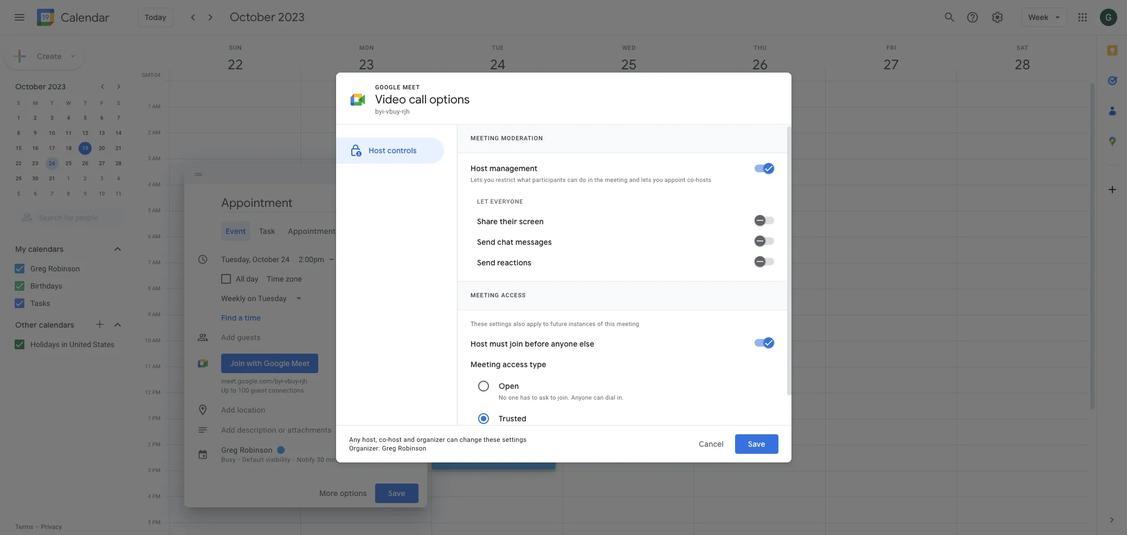 Task type: describe. For each thing, give the bounding box(es) containing it.
terms link
[[15, 524, 33, 531]]

day
[[246, 275, 258, 284]]

pm for 5 pm
[[152, 520, 161, 526]]

10 for november 10 element
[[99, 191, 105, 197]]

am for 6 am
[[152, 234, 161, 240]]

november 8 element
[[62, 188, 75, 201]]

november 6 element
[[29, 188, 42, 201]]

november 11 element
[[112, 188, 125, 201]]

all
[[236, 275, 245, 284]]

5 for 5 pm
[[148, 520, 151, 526]]

0 vertical spatial –
[[329, 255, 334, 264]]

other calendars button
[[2, 317, 134, 334]]

my calendars button
[[2, 241, 134, 258]]

29 element
[[12, 172, 25, 185]]

am for 9 am
[[152, 312, 161, 318]]

29
[[16, 176, 22, 182]]

7 for 7 am
[[148, 260, 151, 266]]

11 element
[[62, 127, 75, 140]]

2 am
[[148, 130, 161, 136]]

pm for 12 pm
[[152, 390, 161, 396]]

24
[[49, 161, 55, 166]]

my calendars list
[[2, 260, 134, 312]]

7 am
[[148, 260, 161, 266]]

1 up 15
[[17, 115, 20, 121]]

4 column header from the left
[[563, 35, 695, 81]]

2 for 2 pm
[[148, 442, 151, 448]]

8 for the november 8 element
[[67, 191, 70, 197]]

5 column header from the left
[[694, 35, 826, 81]]

row containing 5
[[10, 187, 127, 202]]

25 element
[[62, 157, 75, 170]]

1 vertical spatial october
[[15, 82, 46, 92]]

20
[[99, 145, 105, 151]]

event button
[[221, 222, 250, 241]]

3pm
[[447, 456, 461, 463]]

time zone
[[267, 275, 302, 284]]

privacy
[[41, 524, 62, 531]]

google
[[264, 359, 290, 369]]

1 for november 1 element at the left top
[[67, 176, 70, 182]]

23 element
[[29, 157, 42, 170]]

31 element
[[45, 172, 58, 185]]

5 am
[[148, 208, 161, 214]]

event
[[226, 227, 246, 236]]

11 am
[[145, 364, 161, 370]]

other calendars
[[15, 321, 74, 330]]

4 for november 4 element
[[117, 176, 120, 182]]

24 element
[[45, 157, 58, 170]]

14
[[115, 130, 122, 136]]

2 down m
[[34, 115, 37, 121]]

4 for 4 am
[[148, 182, 151, 188]]

united
[[69, 341, 91, 349]]

meet
[[292, 359, 310, 369]]

zone
[[286, 275, 302, 284]]

7 for november 7 element
[[50, 191, 53, 197]]

holidays
[[30, 341, 60, 349]]

2 – 3pm row
[[165, 81, 1088, 536]]

4 am
[[148, 182, 161, 188]]

november 4 element
[[112, 172, 125, 185]]

1 vertical spatial october 2023
[[15, 82, 66, 92]]

26
[[82, 161, 88, 166]]

time zone button
[[263, 270, 307, 289]]

0 vertical spatial october
[[230, 10, 275, 25]]

my
[[15, 245, 26, 254]]

04
[[154, 72, 161, 78]]

31
[[49, 176, 55, 182]]

19 cell
[[77, 141, 94, 156]]

5 up 12 element
[[84, 115, 87, 121]]

4 down the "w"
[[67, 115, 70, 121]]

1 cell from the left
[[170, 81, 301, 536]]

with
[[247, 359, 262, 369]]

2 – 3pm button
[[432, 445, 556, 470]]

0 horizontal spatial 9
[[34, 130, 37, 136]]

26 element
[[79, 157, 92, 170]]

meet.google.com/byi-vbuy-rjh up to 100 guest connections
[[221, 378, 307, 395]]

calendars for my calendars
[[28, 245, 64, 254]]

24 cell
[[44, 156, 60, 171]]

16 element
[[29, 142, 42, 155]]

am for 10 am
[[152, 338, 161, 344]]

gmt-04
[[142, 72, 161, 78]]

my calendars
[[15, 245, 64, 254]]

14 element
[[112, 127, 125, 140]]

gmt-
[[142, 72, 154, 78]]

time
[[267, 275, 284, 284]]

1 column header from the left
[[169, 35, 301, 81]]

12 for 12
[[82, 130, 88, 136]]

row containing s
[[10, 95, 127, 111]]

today button
[[138, 8, 173, 27]]

17
[[49, 145, 55, 151]]

2 – 3pm cell
[[432, 81, 563, 536]]

5 for 5 am
[[148, 208, 151, 214]]

join with google meet
[[230, 359, 310, 369]]

robinson
[[48, 265, 80, 273]]

up
[[221, 387, 229, 395]]

8 am
[[148, 286, 161, 292]]

today
[[145, 12, 166, 22]]

connections
[[268, 387, 304, 395]]

2 cell from the left
[[301, 81, 432, 536]]

calendars for other calendars
[[39, 321, 74, 330]]

30 element
[[29, 172, 42, 185]]

appointment schedule
[[288, 227, 371, 236]]

18 element
[[62, 142, 75, 155]]

6 column header from the left
[[825, 35, 957, 81]]

5 pm
[[148, 520, 161, 526]]

2 column header from the left
[[300, 35, 432, 81]]

vbuy-
[[285, 378, 300, 386]]

calendar heading
[[59, 10, 109, 25]]

12 pm
[[145, 390, 161, 396]]

13
[[99, 130, 105, 136]]

0 vertical spatial 6
[[100, 115, 103, 121]]

row containing 1
[[10, 111, 127, 126]]

16
[[32, 145, 38, 151]]

am for 11 am
[[152, 364, 161, 370]]

100
[[238, 387, 249, 395]]

4 pm
[[148, 494, 161, 500]]

0 vertical spatial 8
[[17, 130, 20, 136]]

3 for 'november 3' element
[[100, 176, 103, 182]]

join
[[230, 359, 245, 369]]

task
[[259, 227, 275, 236]]

time
[[245, 313, 261, 323]]

am for 7 am
[[152, 260, 161, 266]]

2 pm
[[148, 442, 161, 448]]

to element
[[329, 255, 334, 264]]

pm for 2 pm
[[152, 442, 161, 448]]

1 vertical spatial 2023
[[48, 82, 66, 92]]

18
[[65, 145, 72, 151]]

other
[[15, 321, 37, 330]]

30
[[32, 176, 38, 182]]

9 for november 9 element
[[84, 191, 87, 197]]

6 cell from the left
[[957, 81, 1088, 536]]

meet.google.com/byi-
[[221, 378, 285, 386]]

1 s from the left
[[17, 100, 20, 106]]

20 element
[[95, 142, 108, 155]]

holidays in united states
[[30, 341, 115, 349]]

– for 2 – 3pm
[[441, 456, 446, 463]]

appointment schedule button
[[284, 222, 397, 241]]



Task type: locate. For each thing, give the bounding box(es) containing it.
1 am
[[148, 104, 161, 110]]

5 row from the top
[[10, 156, 127, 171]]

0 horizontal spatial –
[[35, 524, 39, 531]]

0 vertical spatial 12
[[82, 130, 88, 136]]

10 element
[[45, 127, 58, 140]]

0 horizontal spatial s
[[17, 100, 20, 106]]

1 up 2 am
[[148, 104, 151, 110]]

3 up the 4 pm
[[148, 468, 151, 474]]

9 inside 2 – 3pm grid
[[148, 312, 151, 318]]

1 down 12 pm
[[148, 416, 151, 422]]

0 vertical spatial october 2023
[[230, 10, 305, 25]]

6 for november 6 element
[[34, 191, 37, 197]]

1 horizontal spatial 8
[[67, 191, 70, 197]]

am for 1 am
[[152, 104, 161, 110]]

6 down '5 am' on the top left of page
[[148, 234, 151, 240]]

terms
[[15, 524, 33, 531]]

calendars
[[28, 245, 64, 254], [39, 321, 74, 330]]

birthdays
[[30, 282, 62, 291]]

10 am from the top
[[152, 338, 161, 344]]

2 horizontal spatial –
[[441, 456, 446, 463]]

0 vertical spatial 10
[[49, 130, 55, 136]]

am up 2 am
[[152, 104, 161, 110]]

Add title text field
[[221, 195, 419, 212]]

pm up the 2 pm
[[152, 416, 161, 422]]

0 vertical spatial calendars
[[28, 245, 64, 254]]

0 vertical spatial 11
[[65, 130, 72, 136]]

2 row from the top
[[10, 111, 127, 126]]

3 pm
[[148, 468, 161, 474]]

19
[[82, 145, 88, 151]]

7 down 6 am
[[148, 260, 151, 266]]

1 vertical spatial –
[[441, 456, 446, 463]]

7 row from the top
[[10, 187, 127, 202]]

None search field
[[0, 204, 134, 228]]

all day
[[236, 275, 258, 284]]

calendars up in
[[39, 321, 74, 330]]

1 vertical spatial 11
[[115, 191, 122, 197]]

17 element
[[45, 142, 58, 155]]

tasks
[[30, 299, 50, 308]]

4 down 28 element
[[117, 176, 120, 182]]

november 5 element
[[12, 188, 25, 201]]

row containing 29
[[10, 171, 127, 187]]

– inside 'button'
[[441, 456, 446, 463]]

am up 9 am
[[152, 286, 161, 292]]

1
[[148, 104, 151, 110], [17, 115, 20, 121], [67, 176, 70, 182], [148, 416, 151, 422]]

13 element
[[95, 127, 108, 140]]

1 t from the left
[[50, 100, 54, 106]]

21
[[115, 145, 122, 151]]

7 inside 2 – 3pm grid
[[148, 260, 151, 266]]

am down 8 am
[[152, 312, 161, 318]]

8 up 9 am
[[148, 286, 151, 292]]

11
[[65, 130, 72, 136], [115, 191, 122, 197], [145, 364, 151, 370]]

am up 12 pm
[[152, 364, 161, 370]]

3 inside 'november 3' element
[[100, 176, 103, 182]]

12
[[82, 130, 88, 136], [145, 390, 151, 396]]

9 am from the top
[[152, 312, 161, 318]]

10 for 10 element
[[49, 130, 55, 136]]

2 horizontal spatial 9
[[148, 312, 151, 318]]

9 down november 2 element
[[84, 191, 87, 197]]

2 vertical spatial 11
[[145, 364, 151, 370]]

3 row from the top
[[10, 126, 127, 141]]

0 horizontal spatial tab list
[[193, 222, 419, 241]]

1 horizontal spatial s
[[117, 100, 120, 106]]

schedule
[[338, 227, 371, 236]]

12 down the '11 am'
[[145, 390, 151, 396]]

4 cell from the left
[[695, 81, 826, 536]]

8 down november 1 element at the left top
[[67, 191, 70, 197]]

am down 6 am
[[152, 260, 161, 266]]

5 pm from the top
[[152, 494, 161, 500]]

2 vertical spatial 8
[[148, 286, 151, 292]]

0 horizontal spatial 12
[[82, 130, 88, 136]]

november 2 element
[[79, 172, 92, 185]]

2 vertical spatial 6
[[148, 234, 151, 240]]

1 horizontal spatial 2023
[[278, 10, 305, 25]]

3 cell from the left
[[563, 81, 695, 536]]

pm
[[152, 390, 161, 396], [152, 416, 161, 422], [152, 442, 161, 448], [152, 468, 161, 474], [152, 494, 161, 500], [152, 520, 161, 526]]

2 horizontal spatial 11
[[145, 364, 151, 370]]

am down 1 am at top left
[[152, 130, 161, 136]]

28 element
[[112, 157, 125, 170]]

greg
[[30, 265, 46, 273]]

pm down 1 pm
[[152, 442, 161, 448]]

2 horizontal spatial 6
[[148, 234, 151, 240]]

2
[[34, 115, 37, 121], [148, 130, 151, 136], [84, 176, 87, 182], [148, 442, 151, 448], [436, 456, 440, 463]]

2 for 2 – 3pm
[[436, 456, 440, 463]]

15 element
[[12, 142, 25, 155]]

am for 8 am
[[152, 286, 161, 292]]

10 inside 2 – 3pm grid
[[145, 338, 151, 344]]

1 horizontal spatial 6
[[100, 115, 103, 121]]

5 am from the top
[[152, 208, 161, 214]]

am down 9 am
[[152, 338, 161, 344]]

am down '5 am' on the top left of page
[[152, 234, 161, 240]]

3 pm from the top
[[152, 442, 161, 448]]

pm up 1 pm
[[152, 390, 161, 396]]

6 down f at the left top
[[100, 115, 103, 121]]

12 inside row group
[[82, 130, 88, 136]]

3 down '27' element
[[100, 176, 103, 182]]

1 horizontal spatial –
[[329, 255, 334, 264]]

12 element
[[79, 127, 92, 140]]

21 element
[[112, 142, 125, 155]]

9
[[34, 130, 37, 136], [84, 191, 87, 197], [148, 312, 151, 318]]

10 am
[[145, 338, 161, 344]]

2 vertical spatial 7
[[148, 260, 151, 266]]

1 for 1 am
[[148, 104, 151, 110]]

pm up the 4 pm
[[152, 468, 161, 474]]

12 for 12 pm
[[145, 390, 151, 396]]

pm down the 4 pm
[[152, 520, 161, 526]]

28
[[115, 161, 122, 166]]

2 t from the left
[[84, 100, 87, 106]]

find a time button
[[217, 309, 265, 328]]

6 for 6 am
[[148, 234, 151, 240]]

1 pm
[[148, 416, 161, 422]]

1 horizontal spatial october
[[230, 10, 275, 25]]

row containing 22
[[10, 156, 127, 171]]

7 down 31 'element'
[[50, 191, 53, 197]]

27
[[99, 161, 105, 166]]

row group containing 1
[[10, 111, 127, 202]]

9 up 16
[[34, 130, 37, 136]]

0 horizontal spatial t
[[50, 100, 54, 106]]

2 pm from the top
[[152, 416, 161, 422]]

row
[[10, 95, 127, 111], [10, 111, 127, 126], [10, 126, 127, 141], [10, 141, 127, 156], [10, 156, 127, 171], [10, 171, 127, 187], [10, 187, 127, 202]]

11 down 10 am
[[145, 364, 151, 370]]

9 for 9 am
[[148, 312, 151, 318]]

to
[[231, 387, 237, 395]]

tab list containing event
[[193, 222, 419, 241]]

2 up the 3 am
[[148, 130, 151, 136]]

10 for 10 am
[[145, 338, 151, 344]]

1 vertical spatial 12
[[145, 390, 151, 396]]

join with google meet link
[[221, 354, 318, 374]]

guest
[[251, 387, 267, 395]]

0 horizontal spatial 2023
[[48, 82, 66, 92]]

11 inside 2 – 3pm grid
[[145, 364, 151, 370]]

november 1 element
[[62, 172, 75, 185]]

pm for 3 pm
[[152, 468, 161, 474]]

10 up 17
[[49, 130, 55, 136]]

3
[[50, 115, 53, 121], [148, 156, 151, 162], [100, 176, 103, 182], [148, 468, 151, 474]]

1 horizontal spatial 11
[[115, 191, 122, 197]]

6 inside 2 – 3pm grid
[[148, 234, 151, 240]]

2 vertical spatial 9
[[148, 312, 151, 318]]

1 horizontal spatial 9
[[84, 191, 87, 197]]

0 horizontal spatial 8
[[17, 130, 20, 136]]

2 for 2 am
[[148, 130, 151, 136]]

7
[[117, 115, 120, 121], [50, 191, 53, 197], [148, 260, 151, 266]]

6 am
[[148, 234, 161, 240]]

11 down november 4 element
[[115, 191, 122, 197]]

1 vertical spatial 6
[[34, 191, 37, 197]]

0 vertical spatial 9
[[34, 130, 37, 136]]

s
[[17, 100, 20, 106], [117, 100, 120, 106]]

november 7 element
[[45, 188, 58, 201]]

2023
[[278, 10, 305, 25], [48, 82, 66, 92]]

5 up 6 am
[[148, 208, 151, 214]]

am for 5 am
[[152, 208, 161, 214]]

main drawer image
[[13, 11, 26, 24]]

6 row from the top
[[10, 171, 127, 187]]

3 up the 4 am at top left
[[148, 156, 151, 162]]

2 inside 'button'
[[436, 456, 440, 463]]

11 for 11 element
[[65, 130, 72, 136]]

w
[[66, 100, 71, 106]]

pm up "5 pm"
[[152, 494, 161, 500]]

1 horizontal spatial 7
[[117, 115, 120, 121]]

0 horizontal spatial 11
[[65, 130, 72, 136]]

0 horizontal spatial october
[[15, 82, 46, 92]]

4 row from the top
[[10, 141, 127, 156]]

cell
[[170, 81, 301, 536], [301, 81, 432, 536], [563, 81, 695, 536], [695, 81, 826, 536], [826, 81, 957, 536], [957, 81, 1088, 536]]

november 3 element
[[95, 172, 108, 185]]

am up the 4 am at top left
[[152, 156, 161, 162]]

a
[[239, 313, 243, 323]]

8 inside 2 – 3pm grid
[[148, 286, 151, 292]]

1 down 25 element
[[67, 176, 70, 182]]

0 horizontal spatial 7
[[50, 191, 53, 197]]

2 for november 2 element
[[84, 176, 87, 182]]

6
[[100, 115, 103, 121], [34, 191, 37, 197], [148, 234, 151, 240]]

pm for 4 pm
[[152, 494, 161, 500]]

11 up 18 on the top left of the page
[[65, 130, 72, 136]]

calendar
[[61, 10, 109, 25]]

2 vertical spatial 10
[[145, 338, 151, 344]]

2 down 1 pm
[[148, 442, 151, 448]]

1 horizontal spatial 10
[[99, 191, 105, 197]]

rjh
[[300, 378, 307, 386]]

2 horizontal spatial 7
[[148, 260, 151, 266]]

1 for 1 pm
[[148, 416, 151, 422]]

pm for 1 pm
[[152, 416, 161, 422]]

0 vertical spatial 2023
[[278, 10, 305, 25]]

4 pm from the top
[[152, 468, 161, 474]]

4 am from the top
[[152, 182, 161, 188]]

9 up 10 am
[[148, 312, 151, 318]]

22 element
[[12, 157, 25, 170]]

row group
[[10, 111, 127, 202]]

3 for 3 pm
[[148, 468, 151, 474]]

10 down 'november 3' element
[[99, 191, 105, 197]]

1 vertical spatial calendars
[[39, 321, 74, 330]]

0 horizontal spatial october 2023
[[15, 82, 66, 92]]

12 up 19
[[82, 130, 88, 136]]

6 am from the top
[[152, 234, 161, 240]]

1 row from the top
[[10, 95, 127, 111]]

column header
[[169, 35, 301, 81], [300, 35, 432, 81], [432, 35, 563, 81], [563, 35, 695, 81], [694, 35, 826, 81], [825, 35, 957, 81], [957, 35, 1088, 81]]

find a time
[[221, 313, 261, 323]]

– left 3pm
[[441, 456, 446, 463]]

0 vertical spatial 7
[[117, 115, 120, 121]]

6 pm from the top
[[152, 520, 161, 526]]

3 for 3 am
[[148, 156, 151, 162]]

1 vertical spatial 9
[[84, 191, 87, 197]]

greg robinson
[[30, 265, 80, 273]]

row containing 8
[[10, 126, 127, 141]]

22
[[16, 161, 22, 166]]

1 pm from the top
[[152, 390, 161, 396]]

3 up 10 element
[[50, 115, 53, 121]]

1 am from the top
[[152, 104, 161, 110]]

2 s from the left
[[117, 100, 120, 106]]

–
[[329, 255, 334, 264], [441, 456, 446, 463], [35, 524, 39, 531]]

7 up the 14
[[117, 115, 120, 121]]

november 10 element
[[95, 188, 108, 201]]

2 horizontal spatial 8
[[148, 286, 151, 292]]

f
[[100, 100, 103, 106]]

11 am from the top
[[152, 364, 161, 370]]

1 horizontal spatial 12
[[145, 390, 151, 396]]

2 horizontal spatial 10
[[145, 338, 151, 344]]

am down the 3 am
[[152, 182, 161, 188]]

2 left 3pm
[[436, 456, 440, 463]]

2 vertical spatial –
[[35, 524, 39, 531]]

11 for november 11 element
[[115, 191, 122, 197]]

4 down the 3 am
[[148, 182, 151, 188]]

privacy link
[[41, 524, 62, 531]]

10
[[49, 130, 55, 136], [99, 191, 105, 197], [145, 338, 151, 344]]

5 down 29 element
[[17, 191, 20, 197]]

row containing 15
[[10, 141, 127, 156]]

4 up "5 pm"
[[148, 494, 151, 500]]

27 element
[[95, 157, 108, 170]]

9 am
[[148, 312, 161, 318]]

7 am from the top
[[152, 260, 161, 266]]

2 am from the top
[[152, 130, 161, 136]]

3 column header from the left
[[432, 35, 563, 81]]

am up 6 am
[[152, 208, 161, 214]]

am for 2 am
[[152, 130, 161, 136]]

7 column header from the left
[[957, 35, 1088, 81]]

t left the "w"
[[50, 100, 54, 106]]

calendars up greg at the left of page
[[28, 245, 64, 254]]

calendar element
[[35, 7, 109, 30]]

s right f at the left top
[[117, 100, 120, 106]]

s left m
[[17, 100, 20, 106]]

5 for november 5 element
[[17, 191, 20, 197]]

t left f at the left top
[[84, 100, 87, 106]]

10 up the '11 am'
[[145, 338, 151, 344]]

– for terms – privacy
[[35, 524, 39, 531]]

8 up 15
[[17, 130, 20, 136]]

3 am
[[148, 156, 161, 162]]

1 vertical spatial 8
[[67, 191, 70, 197]]

1 vertical spatial 7
[[50, 191, 53, 197]]

appointment
[[288, 227, 336, 236]]

2 – 3pm grid
[[139, 35, 1097, 536]]

october
[[230, 10, 275, 25], [15, 82, 46, 92]]

1 horizontal spatial october 2023
[[230, 10, 305, 25]]

terms – privacy
[[15, 524, 62, 531]]

– right terms link in the bottom left of the page
[[35, 524, 39, 531]]

15
[[16, 145, 22, 151]]

find
[[221, 313, 237, 323]]

0 horizontal spatial 6
[[34, 191, 37, 197]]

1 horizontal spatial tab list
[[1098, 35, 1128, 505]]

1 horizontal spatial t
[[84, 100, 87, 106]]

task button
[[255, 222, 280, 241]]

25
[[65, 161, 72, 166]]

5 cell from the left
[[826, 81, 957, 536]]

4
[[67, 115, 70, 121], [117, 176, 120, 182], [148, 182, 151, 188], [148, 494, 151, 500]]

– down appointment schedule
[[329, 255, 334, 264]]

0 horizontal spatial 10
[[49, 130, 55, 136]]

4 for 4 pm
[[148, 494, 151, 500]]

5 down the 4 pm
[[148, 520, 151, 526]]

2 – 3pm
[[436, 456, 461, 463]]

am for 4 am
[[152, 182, 161, 188]]

states
[[93, 341, 115, 349]]

23
[[32, 161, 38, 166]]

m
[[33, 100, 38, 106]]

8 for 8 am
[[148, 286, 151, 292]]

november 9 element
[[79, 188, 92, 201]]

tab list
[[1098, 35, 1128, 505], [193, 222, 419, 241]]

11 for 11 am
[[145, 364, 151, 370]]

1 vertical spatial 10
[[99, 191, 105, 197]]

2 down 26 "element"
[[84, 176, 87, 182]]

3 am from the top
[[152, 156, 161, 162]]

in
[[62, 341, 68, 349]]

12 inside 2 – 3pm grid
[[145, 390, 151, 396]]

8 am from the top
[[152, 286, 161, 292]]

19, today element
[[79, 142, 92, 155]]

6 down 30 element
[[34, 191, 37, 197]]

am for 3 am
[[152, 156, 161, 162]]

october 2023 grid
[[10, 95, 127, 202]]



Task type: vqa. For each thing, say whether or not it's contained in the screenshot.


